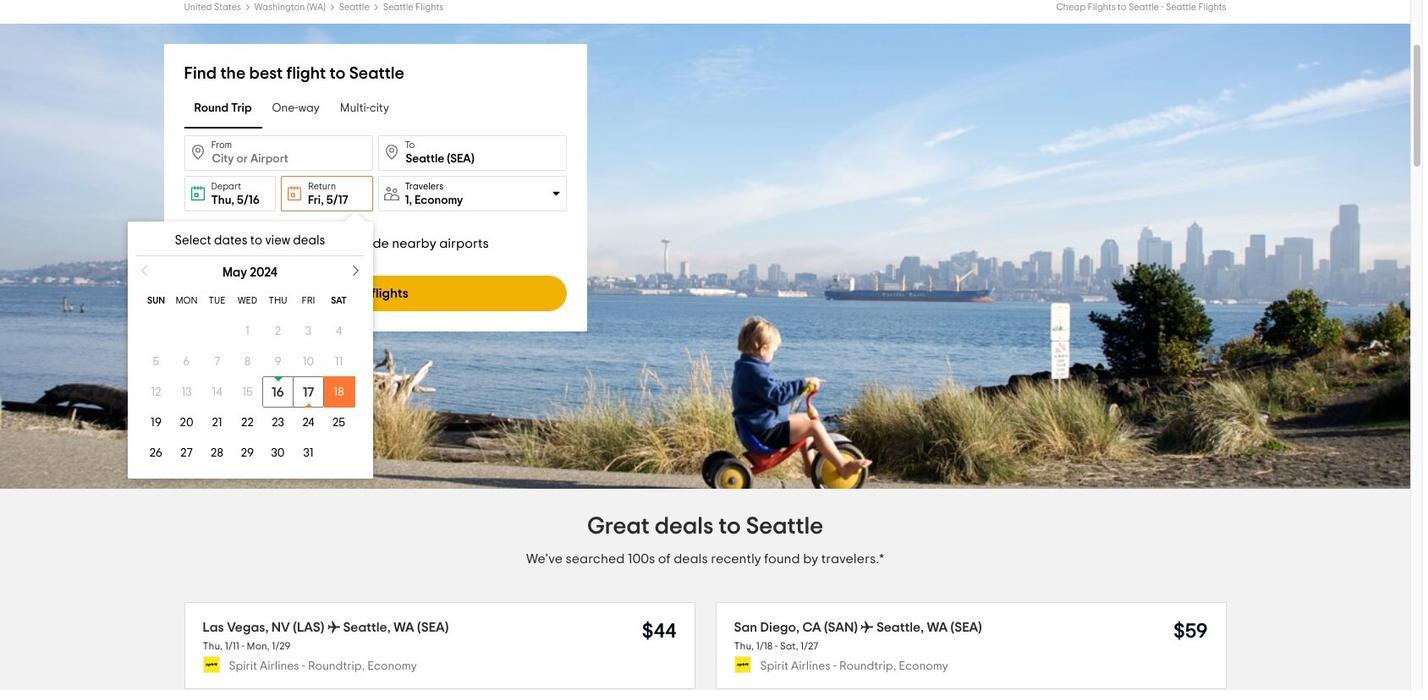 Task type: locate. For each thing, give the bounding box(es) containing it.
row group
[[141, 317, 359, 469]]

sat may 25 2024 cell
[[324, 408, 354, 439]]

fri may 24 2024 cell
[[293, 408, 324, 439]]

wed may 15 2024 cell
[[232, 378, 263, 408]]

wed may 29 2024 cell
[[232, 439, 263, 469]]

2 row from the top
[[141, 317, 354, 347]]

sun may 05 2024 cell
[[141, 347, 171, 378]]

sat may 04 2024 cell
[[324, 317, 354, 347]]

fri may 31 2024 cell
[[293, 439, 324, 469]]

tue may 28 2024 cell
[[202, 439, 232, 469]]

thu may 16 2024 cell
[[263, 378, 293, 408]]

wed may 08 2024 cell
[[232, 347, 263, 378]]

grid
[[127, 267, 373, 469]]

row
[[141, 286, 354, 317], [141, 317, 354, 347], [141, 347, 354, 378], [141, 378, 354, 408], [141, 408, 354, 439], [141, 439, 354, 469]]

5 row from the top
[[141, 408, 354, 439]]

fri may 17 2024 cell
[[293, 378, 324, 408]]

4 row from the top
[[141, 378, 354, 408]]

sun may 12 2024 cell
[[141, 378, 171, 408]]

tue may 14 2024 cell
[[202, 378, 232, 408]]

mon may 06 2024 cell
[[171, 347, 202, 378]]

sun may 26 2024 cell
[[141, 439, 171, 469]]

1 row from the top
[[141, 286, 354, 317]]



Task type: vqa. For each thing, say whether or not it's contained in the screenshot.
Popular
no



Task type: describe. For each thing, give the bounding box(es) containing it.
sat may 18 2024 cell
[[324, 378, 354, 408]]

mon may 20 2024 cell
[[171, 408, 202, 439]]

thu may 02 2024 cell
[[263, 317, 293, 347]]

thu may 23 2024 cell
[[263, 408, 293, 439]]

City or Airport text field
[[378, 135, 567, 171]]

tue may 21 2024 cell
[[202, 408, 232, 439]]

thu may 09 2024 cell
[[263, 347, 293, 378]]

sun may 19 2024 cell
[[141, 408, 171, 439]]

mon may 27 2024 cell
[[171, 439, 202, 469]]

6 row from the top
[[141, 439, 354, 469]]

sat may 11 2024 cell
[[324, 347, 354, 378]]

3 row from the top
[[141, 347, 354, 378]]

mon may 13 2024 cell
[[171, 378, 202, 408]]

thu may 30 2024 cell
[[263, 439, 293, 469]]

City or Airport text field
[[184, 135, 373, 171]]

fri may 10 2024 cell
[[293, 347, 324, 378]]

wed may 22 2024 cell
[[232, 408, 263, 439]]

fri may 03 2024 cell
[[293, 317, 324, 347]]

tue may 07 2024 cell
[[202, 347, 232, 378]]

wed may 01 2024 cell
[[232, 317, 263, 347]]



